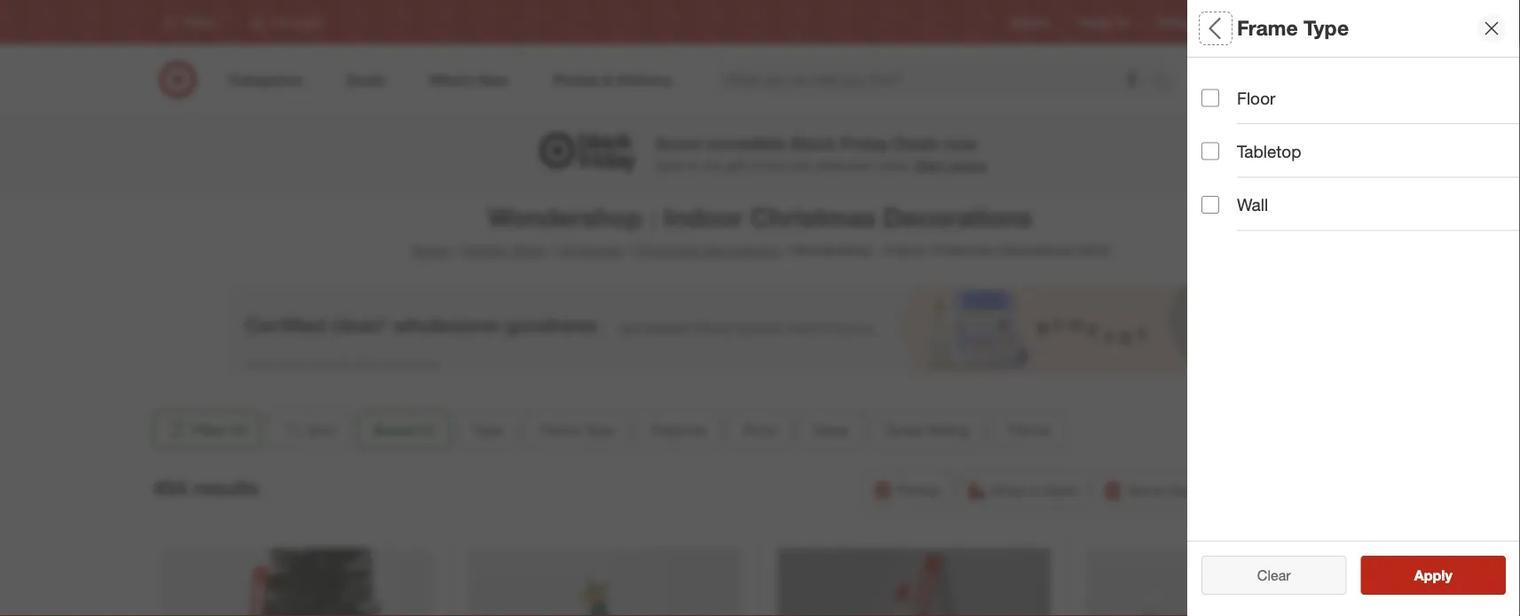 Task type: locate. For each thing, give the bounding box(es) containing it.
deals
[[815, 158, 845, 173]]

christmas link
[[558, 242, 623, 259]]

1 horizontal spatial brand
[[1202, 132, 1250, 152]]

(1) for brand (1)
[[418, 422, 435, 439]]

0 vertical spatial indoor
[[664, 202, 743, 233]]

same day delivery
[[1128, 482, 1248, 499]]

results right 454
[[193, 476, 259, 501]]

deals
[[894, 133, 940, 154], [813, 422, 849, 439]]

deals right price
[[813, 422, 849, 439]]

frame type button
[[1202, 182, 1521, 244], [525, 411, 629, 450]]

/ right target link
[[453, 242, 458, 259]]

decorations
[[883, 202, 1032, 233], [703, 242, 780, 259], [998, 242, 1075, 259]]

brand (1)
[[373, 422, 435, 439]]

brand down floor checkbox
[[1202, 132, 1250, 152]]

0 horizontal spatial target
[[410, 242, 449, 259]]

price button
[[729, 411, 791, 450]]

all filters
[[1202, 16, 1287, 41]]

1 horizontal spatial shop
[[992, 482, 1025, 499]]

registry
[[1012, 15, 1051, 29]]

apply button
[[1361, 557, 1506, 596]]

type button down stores
[[1202, 58, 1521, 120]]

1 vertical spatial wondershop
[[488, 202, 642, 233]]

1 clear from the left
[[1249, 567, 1282, 585]]

1 / from the left
[[453, 242, 458, 259]]

wondershop up christmas link
[[488, 202, 642, 233]]

&
[[753, 158, 761, 173]]

pickup
[[897, 482, 940, 499]]

score incredible black friday deals now save on top gifts & find new deals each week. start saving
[[656, 133, 986, 173]]

454
[[153, 476, 187, 501]]

2 (1) from the left
[[418, 422, 435, 439]]

/
[[453, 242, 458, 259], [550, 242, 555, 259], [626, 242, 631, 259], [783, 242, 788, 259]]

shop in store
[[992, 482, 1076, 499]]

save
[[656, 158, 683, 173]]

christmas
[[751, 202, 876, 233], [558, 242, 623, 259], [635, 242, 699, 259], [930, 242, 994, 259]]

wondershop
[[1202, 155, 1273, 170], [488, 202, 642, 233], [792, 242, 873, 259]]

2 clear from the left
[[1258, 567, 1291, 585]]

2 horizontal spatial wondershop
[[1202, 155, 1273, 170]]

1 vertical spatial deals
[[813, 422, 849, 439]]

target
[[1229, 15, 1258, 29], [410, 242, 449, 259]]

1 vertical spatial frame type button
[[525, 411, 629, 450]]

1 vertical spatial brand
[[373, 422, 414, 439]]

type down tabletop
[[1257, 200, 1295, 221]]

frame type
[[1237, 16, 1349, 41], [1202, 200, 1295, 221], [540, 422, 614, 439]]

gifts
[[726, 158, 750, 173]]

0 vertical spatial :
[[650, 202, 657, 233]]

apply
[[1415, 567, 1453, 585]]

type
[[1304, 16, 1349, 41], [1202, 76, 1239, 96], [1257, 200, 1295, 221], [473, 422, 503, 439], [584, 422, 614, 439]]

clear
[[1249, 567, 1282, 585], [1258, 567, 1291, 585]]

/ right christmas decorations link
[[783, 242, 788, 259]]

frame
[[1237, 16, 1298, 41], [1202, 200, 1252, 221], [540, 422, 580, 439]]

0 horizontal spatial :
[[650, 202, 657, 233]]

1 vertical spatial :
[[877, 242, 881, 259]]

weekly
[[1079, 15, 1114, 29]]

1 horizontal spatial deals
[[894, 133, 940, 154]]

1 horizontal spatial (1)
[[418, 422, 435, 439]]

weekly ad link
[[1079, 15, 1130, 30]]

brand wondershop
[[1202, 132, 1273, 170]]

type button right brand (1)
[[458, 411, 518, 450]]

type button
[[1202, 58, 1521, 120], [458, 411, 518, 450]]

1 horizontal spatial type button
[[1202, 58, 1521, 120]]

: down week.
[[877, 242, 881, 259]]

frame type dialog
[[1188, 0, 1521, 617]]

redcard
[[1158, 15, 1201, 29]]

clear for clear
[[1258, 567, 1291, 585]]

1 vertical spatial frame
[[1202, 200, 1252, 221]]

all filters dialog
[[1188, 0, 1521, 617]]

0 horizontal spatial shop
[[513, 242, 546, 259]]

decorations up advertisement region
[[703, 242, 780, 259]]

3pc fabric gnome christmas figurine set - wondershop™ white/red image
[[1087, 549, 1361, 617], [1087, 549, 1361, 617]]

clear inside all filters dialog
[[1249, 567, 1282, 585]]

1 vertical spatial results
[[1426, 567, 1472, 585]]

:
[[650, 202, 657, 233], [877, 242, 881, 259]]

wondershop up wall
[[1202, 155, 1273, 170]]

deals inside 'button'
[[813, 422, 849, 439]]

indoor up christmas decorations link
[[664, 202, 743, 233]]

shop right 'holiday'
[[513, 242, 546, 259]]

stores
[[1340, 15, 1371, 29]]

1 vertical spatial type button
[[458, 411, 518, 450]]

deals inside score incredible black friday deals now save on top gifts & find new deals each week. start saving
[[894, 133, 940, 154]]

same
[[1128, 482, 1165, 499]]

features button
[[636, 411, 721, 450]]

(1)
[[230, 422, 247, 439], [418, 422, 435, 439]]

brand
[[1202, 132, 1250, 152], [373, 422, 414, 439]]

results
[[193, 476, 259, 501], [1426, 567, 1472, 585]]

0 vertical spatial results
[[193, 476, 259, 501]]

1 horizontal spatial frame type button
[[1202, 182, 1521, 244]]

0 horizontal spatial type button
[[458, 411, 518, 450]]

: down save
[[650, 202, 657, 233]]

tabletop
[[1237, 141, 1302, 162]]

2 / from the left
[[550, 242, 555, 259]]

/ left christmas link
[[550, 242, 555, 259]]

circle
[[1261, 15, 1289, 29]]

frame inside all filters dialog
[[1202, 200, 1252, 221]]

3 / from the left
[[626, 242, 631, 259]]

brand inside brand wondershop
[[1202, 132, 1250, 152]]

guest rating
[[886, 422, 969, 439]]

indoor
[[664, 202, 743, 233], [885, 242, 926, 259]]

holiday
[[461, 242, 509, 259]]

0 horizontal spatial brand
[[373, 422, 414, 439]]

type left the 'features'
[[584, 422, 614, 439]]

brand right 'sort'
[[373, 422, 414, 439]]

1 vertical spatial target
[[410, 242, 449, 259]]

score
[[656, 133, 703, 154]]

shop left in
[[992, 482, 1025, 499]]

0 vertical spatial shop
[[513, 242, 546, 259]]

rating
[[928, 422, 969, 439]]

search button
[[1145, 60, 1187, 103]]

saving
[[948, 158, 986, 173]]

shop
[[513, 242, 546, 259], [992, 482, 1025, 499]]

wondershop : indoor christmas decorations target / holiday shop / christmas / christmas decorations / wondershop : indoor christmas decorations (454)
[[410, 202, 1110, 259]]

(1) inside filter (1) 'button'
[[230, 422, 247, 439]]

results inside see results button
[[1426, 567, 1472, 585]]

target left 'holiday'
[[410, 242, 449, 259]]

filter (1)
[[192, 422, 247, 439]]

1 vertical spatial indoor
[[885, 242, 926, 259]]

incredible
[[707, 133, 786, 154]]

1 horizontal spatial indoor
[[885, 242, 926, 259]]

guest rating button
[[871, 411, 984, 450]]

0 vertical spatial brand
[[1202, 132, 1250, 152]]

What can we help you find? suggestions appear below search field
[[715, 60, 1157, 99]]

/ right christmas link
[[626, 242, 631, 259]]

1 vertical spatial frame type
[[1202, 200, 1295, 221]]

large climbing santa decorative christmas figurine red - wondershop™ image
[[160, 549, 433, 617], [160, 549, 433, 617], [778, 549, 1051, 617], [778, 549, 1051, 617]]

0 horizontal spatial deals
[[813, 422, 849, 439]]

0 horizontal spatial frame type button
[[525, 411, 629, 450]]

1 horizontal spatial :
[[877, 242, 881, 259]]

1 horizontal spatial results
[[1426, 567, 1472, 585]]

target circle
[[1229, 15, 1289, 29]]

0 vertical spatial deals
[[894, 133, 940, 154]]

0 vertical spatial target
[[1229, 15, 1258, 29]]

4 / from the left
[[783, 242, 788, 259]]

wondershop down deals
[[792, 242, 873, 259]]

0 horizontal spatial indoor
[[664, 202, 743, 233]]

type right circle
[[1304, 16, 1349, 41]]

each
[[849, 158, 876, 173]]

results right see
[[1426, 567, 1472, 585]]

clear inside frame type 'dialog'
[[1258, 567, 1291, 585]]

0 horizontal spatial results
[[193, 476, 259, 501]]

20" battery operated animated plush dancing christmas tree sculpture - wondershop™ green image
[[469, 549, 742, 617], [469, 549, 742, 617]]

1 vertical spatial shop
[[992, 482, 1025, 499]]

0 vertical spatial frame type
[[1237, 16, 1349, 41]]

(454)
[[1079, 242, 1110, 259]]

indoor down week.
[[885, 242, 926, 259]]

1 horizontal spatial wondershop
[[792, 242, 873, 259]]

0 vertical spatial frame type button
[[1202, 182, 1521, 244]]

target right all
[[1229, 15, 1258, 29]]

results for see results
[[1426, 567, 1472, 585]]

filter (1) button
[[153, 411, 261, 450]]

0 vertical spatial frame
[[1237, 16, 1298, 41]]

find stores link
[[1317, 15, 1371, 30]]

1 horizontal spatial target
[[1229, 15, 1258, 29]]

same day delivery button
[[1095, 471, 1260, 510]]

0 horizontal spatial (1)
[[230, 422, 247, 439]]

0 vertical spatial wondershop
[[1202, 155, 1273, 170]]

frame type inside 'dialog'
[[1237, 16, 1349, 41]]

deals up start
[[894, 133, 940, 154]]

1 (1) from the left
[[230, 422, 247, 439]]



Task type: describe. For each thing, give the bounding box(es) containing it.
shop in store button
[[959, 471, 1088, 510]]

find stores
[[1317, 15, 1371, 29]]

week.
[[879, 158, 912, 173]]

friday
[[841, 133, 890, 154]]

all
[[1202, 16, 1226, 41]]

filter
[[192, 422, 226, 439]]

2 vertical spatial wondershop
[[792, 242, 873, 259]]

see results button
[[1361, 557, 1506, 596]]

results for 454 results
[[193, 476, 259, 501]]

shop inside wondershop : indoor christmas decorations target / holiday shop / christmas / christmas decorations / wondershop : indoor christmas decorations (454)
[[513, 242, 546, 259]]

features
[[652, 422, 706, 439]]

frame inside 'dialog'
[[1237, 16, 1298, 41]]

brand for brand (1)
[[373, 422, 414, 439]]

Wall checkbox
[[1202, 196, 1220, 214]]

weekly ad
[[1079, 15, 1130, 29]]

type inside 'dialog'
[[1304, 16, 1349, 41]]

target link
[[410, 242, 449, 259]]

in
[[1029, 482, 1040, 499]]

brand for brand wondershop
[[1202, 132, 1250, 152]]

clear all button
[[1202, 557, 1347, 596]]

guest
[[886, 422, 924, 439]]

0 vertical spatial type button
[[1202, 58, 1521, 120]]

delivery
[[1197, 482, 1248, 499]]

christmas down saving at right top
[[930, 242, 994, 259]]

christmas right christmas link
[[635, 242, 699, 259]]

deals button
[[798, 411, 864, 450]]

shop inside button
[[992, 482, 1025, 499]]

advertisement region
[[228, 286, 1293, 374]]

see results
[[1396, 567, 1472, 585]]

price
[[744, 422, 776, 439]]

sort button
[[268, 411, 350, 450]]

top
[[704, 158, 722, 173]]

ad
[[1117, 15, 1130, 29]]

see
[[1396, 567, 1422, 585]]

store
[[1044, 482, 1076, 499]]

now
[[944, 133, 978, 154]]

clear button
[[1202, 557, 1347, 596]]

Floor checkbox
[[1202, 89, 1220, 107]]

0 horizontal spatial wondershop
[[488, 202, 642, 233]]

decorations down saving at right top
[[883, 202, 1032, 233]]

454 results
[[153, 476, 259, 501]]

theme
[[1007, 422, 1050, 439]]

christmas right holiday shop link
[[558, 242, 623, 259]]

floor
[[1237, 88, 1276, 108]]

2 vertical spatial frame type
[[540, 422, 614, 439]]

type right search button
[[1202, 76, 1239, 96]]

clear all
[[1249, 567, 1300, 585]]

frame type inside all filters dialog
[[1202, 200, 1295, 221]]

target inside wondershop : indoor christmas decorations target / holiday shop / christmas / christmas decorations / wondershop : indoor christmas decorations (454)
[[410, 242, 449, 259]]

pickup button
[[864, 471, 952, 510]]

wondershop inside all filters dialog
[[1202, 155, 1273, 170]]

redcard link
[[1158, 15, 1201, 30]]

theme button
[[991, 411, 1066, 450]]

wall
[[1237, 195, 1269, 215]]

on
[[687, 158, 701, 173]]

target inside target circle link
[[1229, 15, 1258, 29]]

sort
[[308, 422, 335, 439]]

decorations left (454)
[[998, 242, 1075, 259]]

holiday shop link
[[461, 242, 546, 259]]

start
[[915, 158, 945, 173]]

type right brand (1)
[[473, 422, 503, 439]]

day
[[1169, 482, 1193, 499]]

christmas down new
[[751, 202, 876, 233]]

2 vertical spatial frame
[[540, 422, 580, 439]]

(1) for filter (1)
[[230, 422, 247, 439]]

black
[[791, 133, 836, 154]]

new
[[789, 158, 812, 173]]

christmas decorations link
[[635, 242, 780, 259]]

filters
[[1232, 16, 1287, 41]]

find
[[765, 158, 785, 173]]

Tabletop checkbox
[[1202, 143, 1220, 160]]

registry link
[[1012, 15, 1051, 30]]

find
[[1317, 15, 1337, 29]]

clear for clear all
[[1249, 567, 1282, 585]]

target circle link
[[1229, 15, 1289, 30]]

search
[[1145, 73, 1187, 90]]

all
[[1286, 567, 1300, 585]]



Task type: vqa. For each thing, say whether or not it's contained in the screenshot.
the top results
yes



